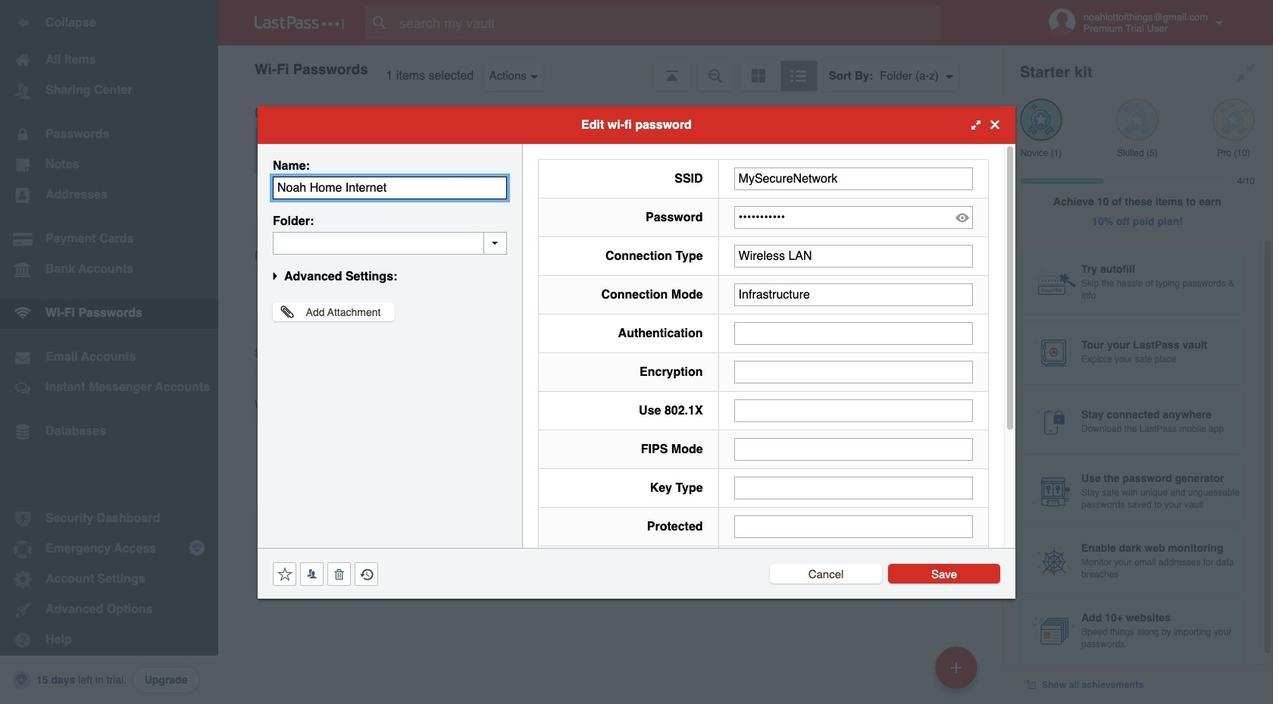Task type: locate. For each thing, give the bounding box(es) containing it.
Search search field
[[365, 6, 971, 39]]

main navigation navigation
[[0, 0, 218, 704]]

None text field
[[273, 176, 507, 199], [734, 245, 974, 267], [734, 283, 974, 306], [734, 515, 974, 538], [273, 176, 507, 199], [734, 245, 974, 267], [734, 283, 974, 306], [734, 515, 974, 538]]

new item image
[[952, 662, 962, 673]]

None password field
[[734, 206, 974, 229]]

dialog
[[258, 106, 1016, 695]]

None text field
[[734, 167, 974, 190], [273, 232, 507, 254], [734, 322, 974, 345], [734, 361, 974, 383], [734, 399, 974, 422], [734, 438, 974, 461], [734, 477, 974, 499], [734, 167, 974, 190], [273, 232, 507, 254], [734, 322, 974, 345], [734, 361, 974, 383], [734, 399, 974, 422], [734, 438, 974, 461], [734, 477, 974, 499]]



Task type: describe. For each thing, give the bounding box(es) containing it.
lastpass image
[[255, 16, 344, 30]]

new item navigation
[[930, 642, 987, 704]]

vault options navigation
[[218, 45, 1002, 91]]

search my vault text field
[[365, 6, 971, 39]]



Task type: vqa. For each thing, say whether or not it's contained in the screenshot.
PASSWORD FIELD
yes



